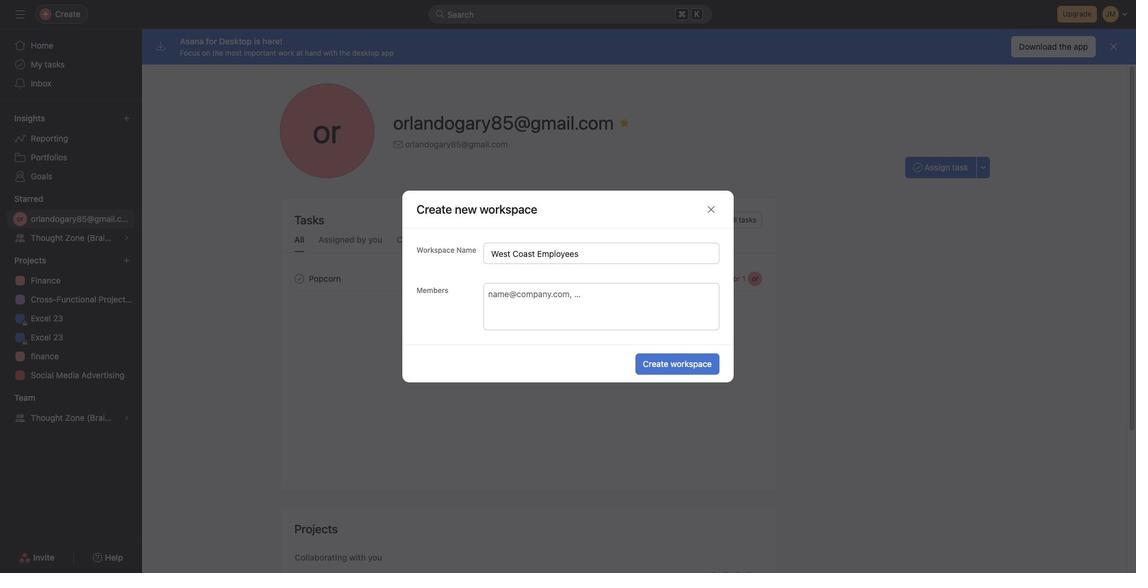 Task type: vqa. For each thing, say whether or not it's contained in the screenshot.
list box
no



Task type: describe. For each thing, give the bounding box(es) containing it.
mark complete image
[[292, 271, 306, 286]]

close this dialog image
[[707, 205, 716, 214]]

name@company.com, … text field
[[489, 287, 714, 301]]

projects element
[[0, 250, 142, 387]]

prominent image
[[436, 9, 445, 19]]

hide sidebar image
[[15, 9, 25, 19]]



Task type: locate. For each thing, give the bounding box(es) containing it.
remove from starred image
[[620, 118, 630, 127]]

list item
[[280, 267, 777, 290]]

None text field
[[484, 243, 720, 264]]

dismiss image
[[1110, 42, 1119, 52]]

global element
[[0, 29, 142, 100]]

teams element
[[0, 387, 142, 430]]

Mark complete checkbox
[[292, 271, 306, 286]]

toggle assignee popover image
[[748, 271, 762, 286]]

starred element
[[0, 188, 142, 250]]

insights element
[[0, 108, 142, 188]]

tasks tabs tab list
[[280, 233, 777, 253]]

dialog
[[403, 191, 734, 383]]



